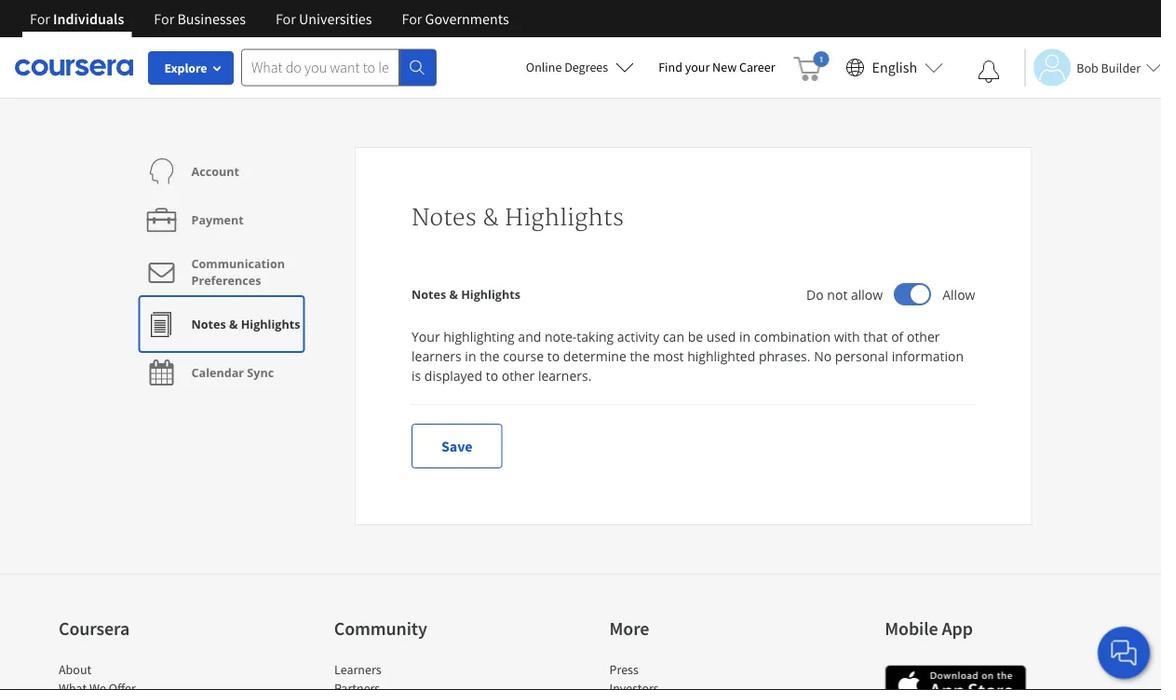 Task type: describe. For each thing, give the bounding box(es) containing it.
information
[[892, 347, 964, 365]]

0 vertical spatial highlights
[[505, 204, 624, 232]]

calendar sync link
[[143, 348, 274, 397]]

highlights inside "link"
[[241, 316, 300, 332]]

of
[[891, 328, 904, 346]]

1 vertical spatial to
[[486, 367, 498, 385]]

about list
[[59, 660, 217, 690]]

banner navigation
[[15, 0, 524, 37]]

learners.
[[538, 367, 592, 385]]

show notifications image
[[978, 61, 1001, 83]]

1 horizontal spatial to
[[547, 347, 560, 365]]

1 vertical spatial notes & highlights
[[412, 286, 521, 302]]

and
[[518, 328, 541, 346]]

notes & highlights switch
[[894, 283, 932, 306]]

1 vertical spatial highlights
[[461, 286, 521, 302]]

that
[[864, 328, 888, 346]]

account settings element
[[129, 147, 355, 397]]

about
[[59, 661, 92, 678]]

payment
[[191, 212, 244, 228]]

communication preferences
[[191, 256, 285, 288]]

list item for more
[[610, 679, 768, 690]]

find your new career
[[659, 59, 775, 75]]

list item for coursera
[[59, 679, 217, 690]]

explore button
[[148, 51, 234, 85]]

bob builder button
[[1025, 49, 1161, 86]]

coursera
[[59, 617, 130, 640]]

communication preferences link
[[143, 244, 341, 300]]

for businesses
[[154, 9, 246, 28]]

2 the from the left
[[630, 347, 650, 365]]

learners
[[334, 661, 381, 678]]

universities
[[299, 9, 372, 28]]

press link
[[610, 661, 639, 678]]

mobile
[[885, 617, 938, 640]]

used
[[707, 328, 736, 346]]

highlighted
[[688, 347, 756, 365]]

notes & highlights link
[[143, 300, 300, 348]]

bob builder
[[1077, 59, 1141, 76]]

coursera image
[[15, 52, 133, 82]]

your highlighting and note-taking activity can be used in combination with that of other learners in the course to determine the most highlighted phrases.             no personal information is displayed to other learners.
[[412, 328, 964, 385]]

learners
[[412, 347, 462, 365]]

more
[[610, 617, 650, 640]]

individuals
[[53, 9, 124, 28]]

download on the app store image
[[885, 665, 1027, 690]]

new
[[713, 59, 737, 75]]

online degrees button
[[511, 47, 649, 88]]

1 vertical spatial notes
[[412, 286, 446, 302]]

app
[[942, 617, 973, 640]]

businesses
[[177, 9, 246, 28]]

find
[[659, 59, 683, 75]]

can
[[663, 328, 685, 346]]

course
[[503, 347, 544, 365]]

degrees
[[565, 59, 608, 75]]

displayed
[[425, 367, 483, 385]]

preferences
[[191, 272, 261, 288]]

career
[[740, 59, 775, 75]]

activity
[[617, 328, 660, 346]]

bob
[[1077, 59, 1099, 76]]

mobile app
[[885, 617, 973, 640]]

& inside "link"
[[229, 316, 238, 332]]

community
[[334, 617, 427, 640]]

calendar sync
[[191, 365, 274, 380]]

list item for community
[[334, 679, 492, 690]]

governments
[[425, 9, 509, 28]]

highlighting
[[444, 328, 515, 346]]

1 vertical spatial in
[[465, 347, 476, 365]]



Task type: locate. For each thing, give the bounding box(es) containing it.
for left "governments"
[[402, 9, 422, 28]]

0 horizontal spatial the
[[480, 347, 500, 365]]

save button
[[412, 424, 502, 469]]

english
[[872, 58, 918, 77]]

for for individuals
[[30, 9, 50, 28]]

0 vertical spatial notes
[[412, 204, 477, 232]]

0 horizontal spatial to
[[486, 367, 498, 385]]

for governments
[[402, 9, 509, 28]]

0 vertical spatial other
[[907, 328, 940, 346]]

What do you want to learn? text field
[[241, 49, 400, 86]]

2 vertical spatial highlights
[[241, 316, 300, 332]]

1 horizontal spatial list item
[[334, 679, 492, 690]]

phrases.
[[759, 347, 811, 365]]

2 horizontal spatial list item
[[610, 679, 768, 690]]

your
[[412, 328, 440, 346]]

with
[[834, 328, 860, 346]]

be
[[688, 328, 703, 346]]

taking
[[577, 328, 614, 346]]

None search field
[[241, 49, 437, 86]]

online
[[526, 59, 562, 75]]

notes & highlights
[[412, 204, 624, 232], [412, 286, 521, 302], [191, 316, 300, 332]]

for left businesses
[[154, 9, 174, 28]]

2 vertical spatial notes
[[191, 316, 226, 332]]

communication
[[191, 256, 285, 272]]

1 horizontal spatial &
[[449, 286, 458, 302]]

payment link
[[143, 196, 244, 244]]

the down "highlighting"
[[480, 347, 500, 365]]

2 list item from the left
[[334, 679, 492, 690]]

english button
[[839, 37, 951, 98]]

your
[[685, 59, 710, 75]]

the
[[480, 347, 500, 365], [630, 347, 650, 365]]

explore
[[164, 60, 207, 76]]

is
[[412, 367, 421, 385]]

notes inside "link"
[[191, 316, 226, 332]]

note-
[[545, 328, 577, 346]]

in down "highlighting"
[[465, 347, 476, 365]]

learners list
[[334, 660, 492, 690]]

other down course
[[502, 367, 535, 385]]

the down activity
[[630, 347, 650, 365]]

0 horizontal spatial list item
[[59, 679, 217, 690]]

no
[[814, 347, 832, 365]]

1 the from the left
[[480, 347, 500, 365]]

for
[[30, 9, 50, 28], [154, 9, 174, 28], [276, 9, 296, 28], [402, 9, 422, 28]]

to down the note-
[[547, 347, 560, 365]]

to right displayed
[[486, 367, 498, 385]]

2 vertical spatial &
[[229, 316, 238, 332]]

3 list item from the left
[[610, 679, 768, 690]]

2 for from the left
[[154, 9, 174, 28]]

shopping cart: 1 item image
[[794, 51, 829, 81]]

notes & highlights image
[[911, 285, 930, 304]]

for for businesses
[[154, 9, 174, 28]]

3 for from the left
[[276, 9, 296, 28]]

2 vertical spatial notes & highlights
[[191, 316, 300, 332]]

other
[[907, 328, 940, 346], [502, 367, 535, 385]]

0 horizontal spatial in
[[465, 347, 476, 365]]

determine
[[563, 347, 627, 365]]

0 vertical spatial to
[[547, 347, 560, 365]]

about link
[[59, 661, 92, 678]]

calendar
[[191, 365, 244, 380]]

1 vertical spatial &
[[449, 286, 458, 302]]

for left "universities"
[[276, 9, 296, 28]]

list item down about 'link'
[[59, 679, 217, 690]]

builder
[[1101, 59, 1141, 76]]

save
[[441, 437, 473, 455]]

find your new career link
[[649, 56, 785, 79]]

0 horizontal spatial other
[[502, 367, 535, 385]]

1 horizontal spatial in
[[740, 328, 751, 346]]

other up information
[[907, 328, 940, 346]]

account link
[[143, 147, 239, 196]]

do not allow
[[807, 285, 883, 303]]

0 vertical spatial in
[[740, 328, 751, 346]]

list item down learners
[[334, 679, 492, 690]]

in
[[740, 328, 751, 346], [465, 347, 476, 365]]

list item down press link
[[610, 679, 768, 690]]

for for universities
[[276, 9, 296, 28]]

for left individuals
[[30, 9, 50, 28]]

for universities
[[276, 9, 372, 28]]

highlights
[[505, 204, 624, 232], [461, 286, 521, 302], [241, 316, 300, 332]]

1 horizontal spatial other
[[907, 328, 940, 346]]

&
[[482, 204, 499, 232], [449, 286, 458, 302], [229, 316, 238, 332]]

sync
[[247, 365, 274, 380]]

0 vertical spatial notes & highlights
[[412, 204, 624, 232]]

1 vertical spatial other
[[502, 367, 535, 385]]

allow
[[943, 285, 976, 303]]

press list
[[610, 660, 768, 690]]

4 for from the left
[[402, 9, 422, 28]]

0 horizontal spatial &
[[229, 316, 238, 332]]

to
[[547, 347, 560, 365], [486, 367, 498, 385]]

account
[[191, 163, 239, 179]]

online degrees
[[526, 59, 608, 75]]

learners link
[[334, 661, 381, 678]]

list item
[[59, 679, 217, 690], [334, 679, 492, 690], [610, 679, 768, 690]]

for individuals
[[30, 9, 124, 28]]

for for governments
[[402, 9, 422, 28]]

press
[[610, 661, 639, 678]]

do
[[807, 285, 824, 303]]

not
[[827, 285, 848, 303]]

1 horizontal spatial the
[[630, 347, 650, 365]]

personal
[[835, 347, 889, 365]]

notes & highlights inside "link"
[[191, 316, 300, 332]]

in right used
[[740, 328, 751, 346]]

2 horizontal spatial &
[[482, 204, 499, 232]]

most
[[653, 347, 684, 365]]

0 vertical spatial &
[[482, 204, 499, 232]]

1 for from the left
[[30, 9, 50, 28]]

allow
[[851, 285, 883, 303]]

chat with us image
[[1109, 638, 1139, 668]]

combination
[[754, 328, 831, 346]]

1 list item from the left
[[59, 679, 217, 690]]

notes
[[412, 204, 477, 232], [412, 286, 446, 302], [191, 316, 226, 332]]



Task type: vqa. For each thing, say whether or not it's contained in the screenshot.
Reviewed on Mar 10, 2023
no



